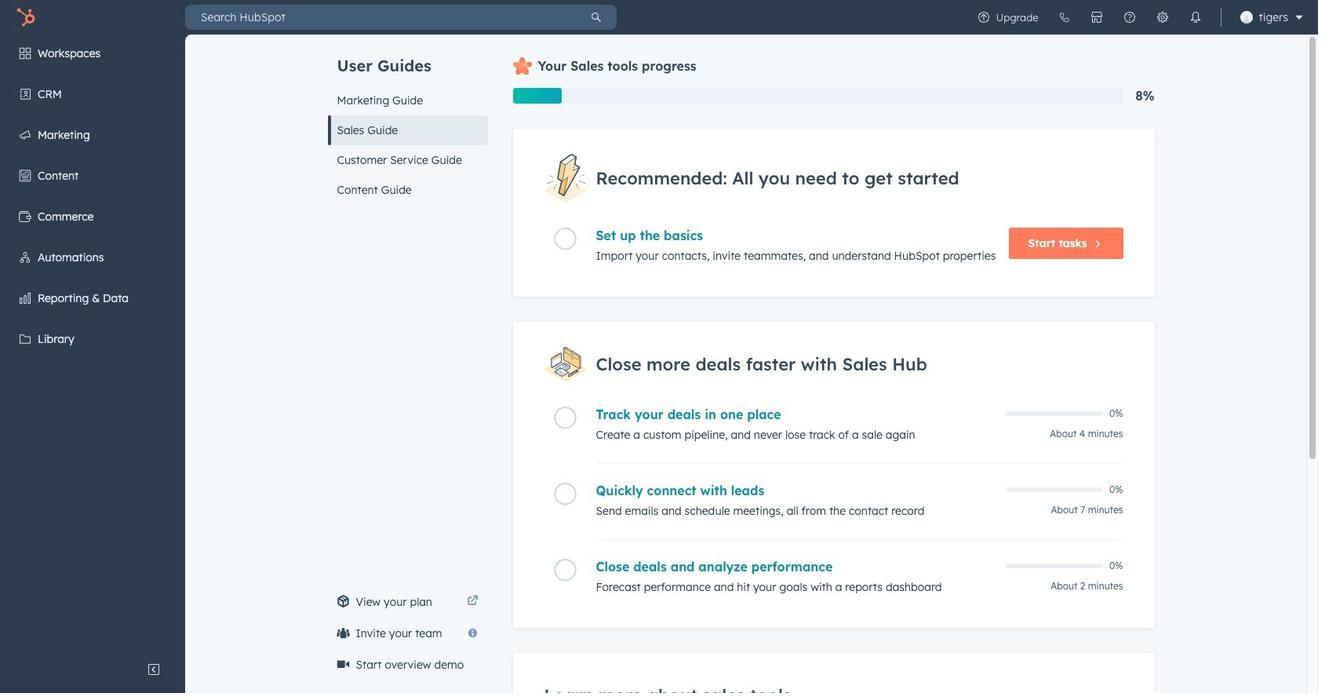 Task type: describe. For each thing, give the bounding box(es) containing it.
howard n/a image
[[1241, 11, 1253, 24]]

notifications image
[[1190, 11, 1202, 24]]

1 link opens in a new window image from the top
[[467, 593, 478, 612]]

0 horizontal spatial menu
[[0, 35, 185, 654]]

2 link opens in a new window image from the top
[[467, 596, 478, 608]]

marketplaces image
[[1091, 11, 1103, 24]]

help image
[[1124, 11, 1136, 24]]



Task type: vqa. For each thing, say whether or not it's contained in the screenshot.
MENU
yes



Task type: locate. For each thing, give the bounding box(es) containing it.
menu
[[968, 0, 1309, 35], [0, 35, 185, 654]]

progress bar
[[513, 88, 562, 104]]

1 horizontal spatial menu
[[968, 0, 1309, 35]]

Search HubSpot search field
[[185, 5, 576, 30]]

link opens in a new window image
[[467, 593, 478, 612], [467, 596, 478, 608]]

user guides element
[[328, 35, 488, 205]]

settings image
[[1157, 11, 1169, 24]]



